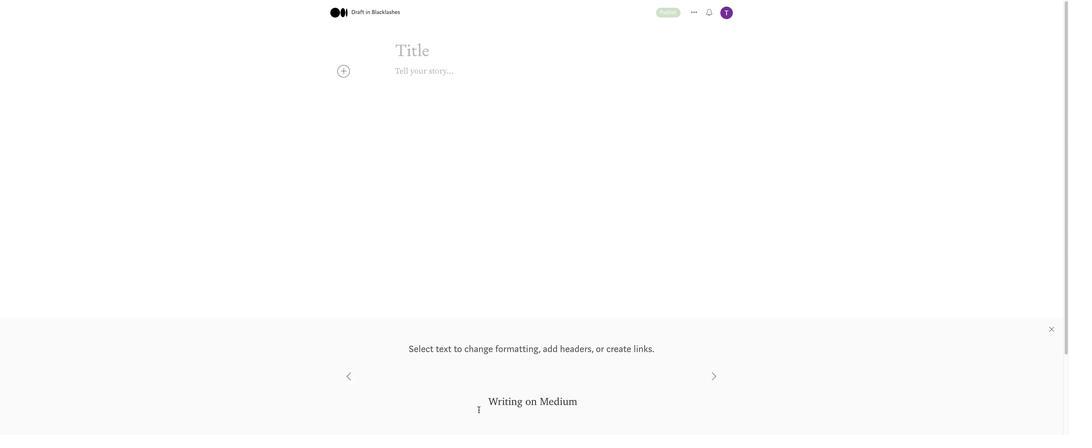 Task type: describe. For each thing, give the bounding box(es) containing it.
select
[[409, 344, 434, 356]]

draft
[[352, 9, 364, 16]]

blacklashes image
[[721, 6, 733, 19]]

links.
[[634, 344, 655, 356]]

select text to change formatting, add headers, or create links.
[[409, 344, 655, 356]]

blacklashes
[[372, 9, 400, 16]]

story…
[[429, 66, 454, 76]]

formatting,
[[495, 344, 541, 356]]

none text field containing title
[[0, 27, 1063, 80]]

publish
[[660, 9, 677, 16]]



Task type: locate. For each thing, give the bounding box(es) containing it.
your
[[410, 66, 427, 76]]

title
[[395, 40, 429, 61]]

tell your story…
[[395, 66, 454, 76]]

publish button
[[656, 8, 681, 18]]

None text field
[[0, 27, 1063, 80]]

text
[[436, 344, 452, 356]]

create
[[607, 344, 631, 356]]

headers,
[[560, 344, 594, 356]]

change
[[464, 344, 493, 356]]

tell
[[395, 66, 408, 76]]

to
[[454, 344, 462, 356]]

draft in blacklashes
[[352, 9, 400, 16]]

or
[[596, 344, 604, 356]]

add
[[543, 344, 558, 356]]

in
[[366, 9, 370, 16]]



Task type: vqa. For each thing, say whether or not it's contained in the screenshot.
table.
no



